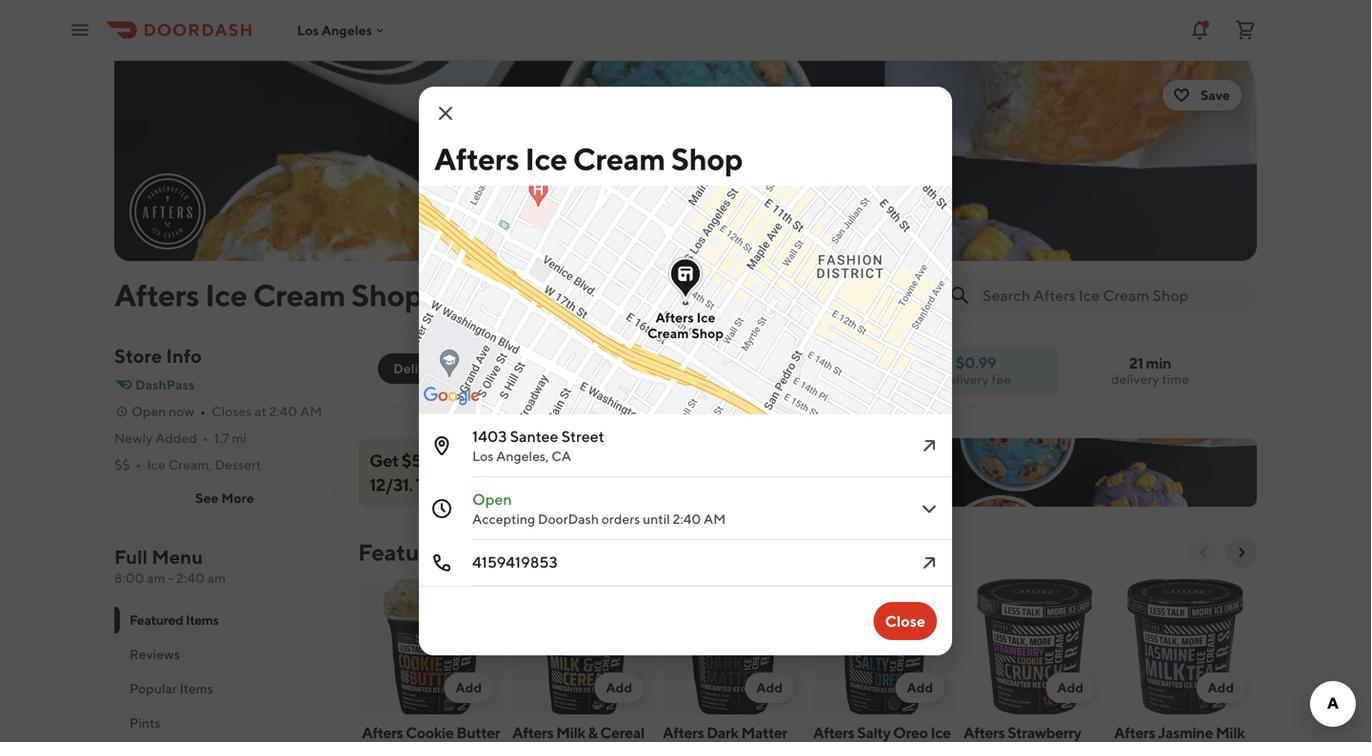 Task type: vqa. For each thing, say whether or not it's contained in the screenshot.
The • Closes At 2:40 Am
yes



Task type: locate. For each thing, give the bounding box(es) containing it.
oreo
[[894, 724, 928, 742]]

los left angeles
[[297, 22, 319, 38]]

pints
[[130, 715, 161, 731]]

1 horizontal spatial featured
[[358, 539, 454, 566]]

12/31.
[[370, 474, 413, 495]]

1.7
[[214, 430, 229, 446]]

until
[[643, 511, 670, 527]]

angeles,
[[496, 448, 549, 464]]

1 add from the left
[[456, 680, 482, 695]]

reviews
[[130, 646, 180, 662]]

add button up "jasmine"
[[1197, 673, 1246, 703]]

1 horizontal spatial featured items
[[358, 539, 518, 566]]

2 am from the left
[[207, 570, 226, 586]]

1 horizontal spatial delivery
[[1112, 371, 1160, 387]]

• left 1.7
[[203, 430, 208, 446]]

0 horizontal spatial featured items
[[130, 612, 219, 628]]

am right the 8:00
[[147, 570, 165, 586]]

afters strawberry cookie crunch ice cream (1 pt) image
[[964, 579, 1107, 715]]

open inside open accepting doordash orders until 2:40 am
[[473, 490, 512, 508]]

Delivery radio
[[378, 353, 460, 384]]

2:40 down menu
[[177, 570, 205, 586]]

0 vertical spatial -
[[698, 450, 705, 470]]

order methods option group
[[378, 353, 534, 384]]

1 vertical spatial click item image
[[918, 552, 941, 574]]

at
[[255, 403, 267, 419]]

2:40 inside open accepting doordash orders until 2:40 am
[[673, 511, 701, 527]]

0 horizontal spatial 2:40
[[177, 570, 205, 586]]

1 am from the left
[[147, 570, 165, 586]]

click item image down click item icon at right
[[918, 497, 941, 520]]

get $5 off $25+ with afters ice cream. now - 12/31. terms apply
[[370, 450, 705, 495]]

dark
[[707, 724, 739, 742]]

2 milk from the left
[[1216, 724, 1246, 742]]

-
[[698, 450, 705, 470], [168, 570, 174, 586]]

afters ice cream shop image
[[114, 61, 1258, 261], [131, 175, 204, 248]]

notification bell image
[[1189, 19, 1212, 41]]

newly
[[114, 430, 153, 446]]

afters inside afters milk & cereal
[[513, 724, 554, 742]]

1 horizontal spatial am
[[207, 570, 226, 586]]

milk left &
[[556, 724, 586, 742]]

add for strawberry
[[1058, 680, 1084, 695]]

pints button
[[114, 706, 335, 740]]

matter
[[742, 724, 788, 742]]

5 add from the left
[[1058, 680, 1084, 695]]

add for dark
[[757, 680, 783, 695]]

4 add button from the left
[[896, 673, 945, 703]]

add up matter
[[757, 680, 783, 695]]

6 add from the left
[[1208, 680, 1235, 695]]

2 vertical spatial items
[[180, 681, 213, 696]]

&
[[588, 724, 598, 742]]

add button up butter
[[444, 673, 493, 703]]

0 horizontal spatial delivery
[[941, 372, 990, 387]]

salty
[[858, 724, 891, 742]]

am up reviews button
[[207, 570, 226, 586]]

1 horizontal spatial milk
[[1216, 724, 1246, 742]]

afters inside 'afters strawberry'
[[964, 724, 1005, 742]]

afters inside afters cookie butter
[[362, 724, 403, 742]]

0 horizontal spatial open
[[131, 403, 166, 419]]

2 add from the left
[[606, 680, 633, 695]]

time
[[1163, 371, 1190, 387]]

featured items
[[358, 539, 518, 566], [130, 612, 219, 628]]

1 vertical spatial open
[[473, 490, 512, 508]]

accepting
[[473, 511, 535, 527]]

3 add from the left
[[757, 680, 783, 695]]

2 vertical spatial 2:40
[[177, 570, 205, 586]]

afters inside get $5 off $25+ with afters ice cream. now - 12/31. terms apply
[[526, 450, 573, 470]]

3 add button from the left
[[745, 673, 795, 703]]

powered by google image
[[424, 387, 480, 406]]

2 add button from the left
[[595, 673, 644, 703]]

open menu image
[[69, 19, 91, 41]]

add for cookie
[[456, 680, 482, 695]]

0 horizontal spatial -
[[168, 570, 174, 586]]

group order
[[561, 361, 640, 376]]

0 vertical spatial items
[[459, 539, 518, 566]]

open
[[131, 403, 166, 419], [473, 490, 512, 508]]

2:40
[[269, 403, 297, 419], [673, 511, 701, 527], [177, 570, 205, 586]]

6 add button from the left
[[1197, 673, 1246, 703]]

- down menu
[[168, 570, 174, 586]]

0 vertical spatial am
[[300, 403, 322, 419]]

•
[[200, 403, 206, 419], [203, 430, 208, 446], [136, 457, 141, 473]]

featured items down terms
[[358, 539, 518, 566]]

2 horizontal spatial 2:40
[[673, 511, 701, 527]]

full menu 8:00 am - 2:40 am
[[114, 546, 226, 586]]

1 horizontal spatial 2:40
[[269, 403, 297, 419]]

0 vertical spatial los
[[297, 22, 319, 38]]

group
[[561, 361, 600, 376]]

afters ice cream shop
[[434, 141, 743, 177], [114, 277, 423, 313], [648, 310, 724, 341], [648, 310, 724, 341]]

1 horizontal spatial los
[[473, 448, 494, 464]]

santee
[[510, 427, 559, 445]]

1 vertical spatial -
[[168, 570, 174, 586]]

1 horizontal spatial open
[[473, 490, 512, 508]]

- right now in the bottom of the page
[[698, 450, 705, 470]]

add button for cookie
[[444, 673, 493, 703]]

click item image up close button
[[918, 552, 941, 574]]

pickup
[[475, 361, 519, 376]]

items down "accepting"
[[459, 539, 518, 566]]

add button
[[444, 673, 493, 703], [595, 673, 644, 703], [745, 673, 795, 703], [896, 673, 945, 703], [1046, 673, 1096, 703], [1197, 673, 1246, 703]]

apply
[[464, 474, 506, 495]]

0 horizontal spatial featured
[[130, 612, 183, 628]]

add button up strawberry
[[1046, 673, 1096, 703]]

los down 1403
[[473, 448, 494, 464]]

click item image
[[918, 434, 941, 457]]

with
[[490, 450, 523, 470]]

0 horizontal spatial los
[[297, 22, 319, 38]]

cereal
[[601, 724, 645, 742]]

0 horizontal spatial am
[[300, 403, 322, 419]]

featured items up reviews
[[130, 612, 219, 628]]

0 horizontal spatial milk
[[556, 724, 586, 742]]

21
[[1130, 354, 1144, 372]]

milk right "jasmine"
[[1216, 724, 1246, 742]]

0 vertical spatial click item image
[[918, 497, 941, 520]]

• right now
[[200, 403, 206, 419]]

1 horizontal spatial -
[[698, 450, 705, 470]]

1 vertical spatial 2:40
[[673, 511, 701, 527]]

1 vertical spatial •
[[203, 430, 208, 446]]

$$
[[114, 457, 130, 473]]

add button up matter
[[745, 673, 795, 703]]

more
[[221, 490, 254, 506]]

am right 'at'
[[300, 403, 322, 419]]

click item image
[[918, 497, 941, 520], [918, 552, 941, 574]]

featured
[[358, 539, 454, 566], [130, 612, 183, 628]]

0 vertical spatial open
[[131, 403, 166, 419]]

open up "accepting"
[[473, 490, 512, 508]]

close
[[886, 612, 926, 630]]

add button up 'oreo' at the right
[[896, 673, 945, 703]]

shop
[[672, 141, 743, 177], [351, 277, 423, 313], [692, 325, 724, 341], [692, 325, 724, 341]]

open accepting doordash orders until 2:40 am
[[473, 490, 726, 527]]

now
[[169, 403, 194, 419]]

angeles
[[322, 22, 372, 38]]

group order button
[[549, 353, 652, 384]]

am
[[300, 403, 322, 419], [704, 511, 726, 527]]

open up newly
[[131, 403, 166, 419]]

4159419853
[[473, 553, 558, 571]]

add button for jasmine
[[1197, 673, 1246, 703]]

0 vertical spatial featured
[[358, 539, 454, 566]]

1 horizontal spatial am
[[704, 511, 726, 527]]

afters cookie butter ice cream (1 pt) image
[[362, 579, 505, 715]]

afters jasmine milk tea ice cream (1 pt) image
[[1115, 579, 1258, 715]]

2:40 right until
[[673, 511, 701, 527]]

items up reviews button
[[186, 612, 219, 628]]

add button up cereal
[[595, 673, 644, 703]]

min
[[1147, 354, 1172, 372]]

1 milk from the left
[[556, 724, 586, 742]]

Pickup radio
[[449, 353, 534, 384]]

ice inside get $5 off $25+ with afters ice cream. now - 12/31. terms apply
[[576, 450, 599, 470]]

afters salty oreo ice
[[814, 724, 951, 742]]

0 horizontal spatial am
[[147, 570, 165, 586]]

add
[[456, 680, 482, 695], [606, 680, 633, 695], [757, 680, 783, 695], [907, 680, 934, 695], [1058, 680, 1084, 695], [1208, 680, 1235, 695]]

ice
[[525, 141, 567, 177], [205, 277, 247, 313], [697, 310, 716, 325], [697, 310, 716, 325], [576, 450, 599, 470], [147, 457, 166, 473], [931, 724, 951, 742]]

fee
[[992, 372, 1012, 387]]

Item Search search field
[[983, 285, 1242, 306]]

ice inside afters salty oreo ice
[[931, 724, 951, 742]]

1 vertical spatial am
[[704, 511, 726, 527]]

2:40 for open
[[673, 511, 701, 527]]

close button
[[874, 602, 937, 640]]

add up 'oreo' at the right
[[907, 680, 934, 695]]

add up cereal
[[606, 680, 633, 695]]

1 vertical spatial los
[[473, 448, 494, 464]]

8:00
[[114, 570, 144, 586]]

delivery left time
[[1112, 371, 1160, 387]]

4 add from the left
[[907, 680, 934, 695]]

1 add button from the left
[[444, 673, 493, 703]]

delivery left fee
[[941, 372, 990, 387]]

add up "jasmine"
[[1208, 680, 1235, 695]]

mi
[[232, 430, 247, 446]]

featured up reviews
[[130, 612, 183, 628]]

add up strawberry
[[1058, 680, 1084, 695]]

1 vertical spatial featured items
[[130, 612, 219, 628]]

• right $$
[[136, 457, 141, 473]]

store info
[[114, 345, 202, 367]]

2:40 inside full menu 8:00 am - 2:40 am
[[177, 570, 205, 586]]

milk
[[556, 724, 586, 742], [1216, 724, 1246, 742]]

am right until
[[704, 511, 726, 527]]

afters dark matter brownie batter ice cream (1 pt) image
[[663, 579, 806, 715]]

$5
[[402, 450, 422, 470]]

5 add button from the left
[[1046, 673, 1096, 703]]

$25+
[[449, 450, 487, 470]]

afters ice cream shop dialog
[[260, 44, 992, 655]]

items right popular
[[180, 681, 213, 696]]

newly added • 1.7 mi
[[114, 430, 247, 446]]

los angeles button
[[297, 22, 388, 38]]

2:40 right 'at'
[[269, 403, 297, 419]]

am
[[147, 570, 165, 586], [207, 570, 226, 586]]

add up butter
[[456, 680, 482, 695]]

featured down 12/31.
[[358, 539, 454, 566]]

terms
[[416, 474, 461, 495]]

am inside open accepting doordash orders until 2:40 am
[[704, 511, 726, 527]]

next button of carousel image
[[1235, 545, 1250, 560]]



Task type: describe. For each thing, give the bounding box(es) containing it.
save button
[[1163, 80, 1242, 111]]

0 vertical spatial featured items
[[358, 539, 518, 566]]

$0.99 delivery fee
[[941, 353, 1012, 387]]

save
[[1201, 87, 1231, 103]]

$$ • ice cream, dessert
[[114, 457, 261, 473]]

milk inside afters jasmine milk
[[1216, 724, 1246, 742]]

featured inside heading
[[358, 539, 454, 566]]

los inside 1403 santee street los angeles, ca
[[473, 448, 494, 464]]

afters jasmine milk
[[1115, 724, 1246, 742]]

see more
[[195, 490, 254, 506]]

full
[[114, 546, 148, 568]]

delivery inside '21 min delivery time'
[[1112, 371, 1160, 387]]

afters salty oreo ice cream (1 pt) image
[[814, 579, 956, 715]]

ca
[[552, 448, 572, 464]]

• closes at 2:40 am
[[200, 403, 322, 419]]

popular items
[[130, 681, 213, 696]]

1403 santee street los angeles, ca
[[473, 427, 605, 464]]

0 items, open order cart image
[[1235, 19, 1258, 41]]

open for open now
[[131, 403, 166, 419]]

afters dark matter
[[663, 724, 788, 742]]

cream,
[[168, 457, 212, 473]]

1 vertical spatial items
[[186, 612, 219, 628]]

21 min delivery time
[[1112, 354, 1190, 387]]

afters strawberry
[[964, 724, 1088, 742]]

afters inside the afters dark matter
[[663, 724, 704, 742]]

delivery inside $0.99 delivery fee
[[941, 372, 990, 387]]

2 click item image from the top
[[918, 552, 941, 574]]

off
[[425, 450, 446, 470]]

strawberry
[[1008, 724, 1082, 742]]

afters cookie butter
[[362, 724, 500, 742]]

butter
[[457, 724, 500, 742]]

2 vertical spatial •
[[136, 457, 141, 473]]

info
[[166, 345, 202, 367]]

1 click item image from the top
[[918, 497, 941, 520]]

afters inside afters salty oreo ice
[[814, 724, 855, 742]]

featured items heading
[[358, 537, 518, 568]]

doordash
[[538, 511, 599, 527]]

dessert
[[215, 457, 261, 473]]

afters inside afters jasmine milk
[[1115, 724, 1156, 742]]

add button for strawberry
[[1046, 673, 1096, 703]]

los angeles
[[297, 22, 372, 38]]

see
[[195, 490, 219, 506]]

add for milk
[[606, 680, 633, 695]]

afters milk & cereal
[[513, 724, 645, 742]]

close afters ice cream shop image
[[434, 102, 457, 125]]

closes
[[211, 403, 252, 419]]

dashpass
[[135, 377, 195, 393]]

added
[[155, 430, 197, 446]]

- inside full menu 8:00 am - 2:40 am
[[168, 570, 174, 586]]

items inside button
[[180, 681, 213, 696]]

now
[[659, 450, 695, 470]]

items inside heading
[[459, 539, 518, 566]]

store
[[114, 345, 162, 367]]

see more button
[[115, 483, 334, 513]]

add button for milk
[[595, 673, 644, 703]]

add for salty
[[907, 680, 934, 695]]

0 vertical spatial 2:40
[[269, 403, 297, 419]]

delivery
[[393, 361, 445, 376]]

$0.99
[[956, 353, 997, 372]]

milk inside afters milk & cereal
[[556, 724, 586, 742]]

popular items button
[[114, 672, 335, 706]]

cookie
[[406, 724, 454, 742]]

2:40 for full menu
[[177, 570, 205, 586]]

cream.
[[602, 450, 656, 470]]

menu
[[152, 546, 203, 568]]

order
[[603, 361, 640, 376]]

popular
[[130, 681, 177, 696]]

previous button of carousel image
[[1197, 545, 1212, 560]]

add for jasmine
[[1208, 680, 1235, 695]]

1403
[[473, 427, 507, 445]]

orders
[[602, 511, 640, 527]]

add button for salty
[[896, 673, 945, 703]]

reviews button
[[114, 637, 335, 672]]

street
[[562, 427, 605, 445]]

afters milk & cereal ice cream (1 pt) image
[[513, 579, 655, 715]]

0 vertical spatial •
[[200, 403, 206, 419]]

1 vertical spatial featured
[[130, 612, 183, 628]]

jasmine
[[1159, 724, 1214, 742]]

open now
[[131, 403, 194, 419]]

open for open accepting doordash orders until 2:40 am
[[473, 490, 512, 508]]

get
[[370, 450, 399, 470]]

- inside get $5 off $25+ with afters ice cream. now - 12/31. terms apply
[[698, 450, 705, 470]]

add button for dark
[[745, 673, 795, 703]]

map region
[[260, 44, 992, 532]]



